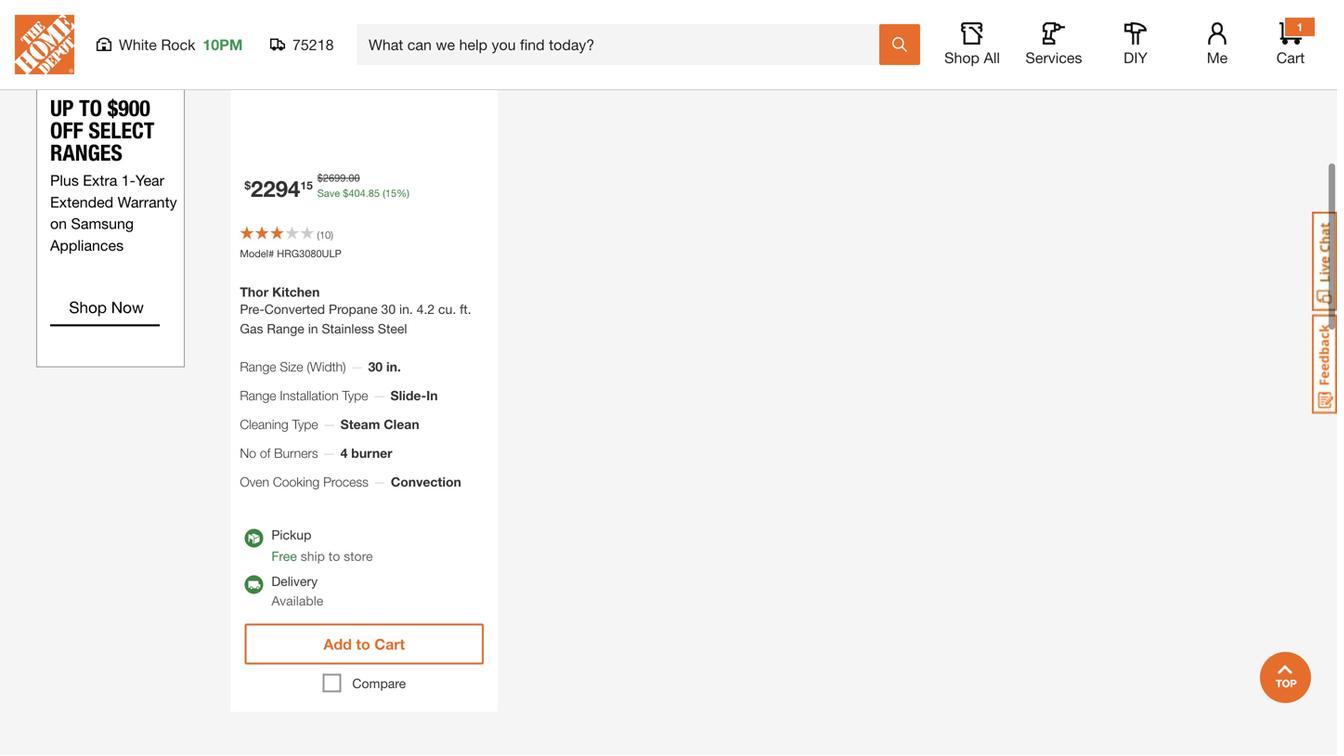 Task type: vqa. For each thing, say whether or not it's contained in the screenshot.
1st you from the right
no



Task type: locate. For each thing, give the bounding box(es) containing it.
range down converted
[[267, 321, 305, 336]]

0 vertical spatial .
[[346, 172, 349, 184]]

0 vertical spatial to
[[329, 549, 340, 564]]

$ up model#
[[245, 179, 251, 192]]

$ up save
[[318, 172, 323, 184]]

type up steam
[[342, 388, 368, 403]]

store
[[344, 549, 373, 564]]

0 vertical spatial 30
[[381, 301, 396, 317]]

range for installation
[[240, 388, 276, 403]]

range
[[267, 321, 305, 336], [240, 359, 276, 374], [240, 388, 276, 403]]

rock
[[161, 36, 195, 53]]

ship
[[301, 549, 325, 564]]

$ 2294 15 $ 2699 . 00 save $ 404 . 85 ( 15 %)
[[245, 172, 410, 202]]

30 down steel
[[368, 359, 383, 374]]

delivery
[[272, 574, 318, 589]]

cleaning type
[[240, 417, 318, 432]]

convection
[[391, 474, 462, 490]]

0 horizontal spatial to
[[329, 549, 340, 564]]

converted
[[265, 301, 325, 317]]

( left )
[[317, 229, 320, 241]]

1 vertical spatial (
[[317, 229, 320, 241]]

in.
[[400, 301, 413, 317], [386, 359, 401, 374]]

in. left 4.2 at the top left
[[400, 301, 413, 317]]

15 right 85
[[386, 187, 397, 199]]

ft.
[[460, 301, 472, 317]]

diy
[[1124, 49, 1148, 66]]

to
[[329, 549, 340, 564], [356, 635, 371, 653]]

0 vertical spatial in.
[[400, 301, 413, 317]]

15 left save
[[300, 179, 313, 192]]

pickup
[[272, 527, 312, 543]]

(
[[383, 187, 386, 199], [317, 229, 320, 241]]

in. inside the thor kitchen pre-converted propane 30 in. 4.2 cu. ft. gas range in stainless steel
[[400, 301, 413, 317]]

10
[[320, 229, 331, 241]]

$
[[318, 172, 323, 184], [245, 179, 251, 192], [343, 187, 349, 199]]

cart inside button
[[375, 635, 405, 653]]

0 vertical spatial range
[[267, 321, 305, 336]]

)
[[331, 229, 333, 241]]

10pm
[[203, 36, 243, 53]]

add to cart button
[[245, 624, 484, 665]]

range left size
[[240, 359, 276, 374]]

type down range installation type
[[292, 417, 318, 432]]

2294
[[251, 175, 300, 202]]

type
[[342, 388, 368, 403], [292, 417, 318, 432]]

4.2
[[417, 301, 435, 317]]

range up cleaning
[[240, 388, 276, 403]]

to right ship
[[329, 549, 340, 564]]

1 vertical spatial in.
[[386, 359, 401, 374]]

30 inside the thor kitchen pre-converted propane 30 in. 4.2 cu. ft. gas range in stainless steel
[[381, 301, 396, 317]]

0 horizontal spatial cart
[[375, 635, 405, 653]]

0 horizontal spatial type
[[292, 417, 318, 432]]

1 vertical spatial to
[[356, 635, 371, 653]]

to right add in the bottom left of the page
[[356, 635, 371, 653]]

white
[[119, 36, 157, 53]]

$ right save
[[343, 187, 349, 199]]

15
[[300, 179, 313, 192], [386, 187, 397, 199]]

cart
[[1277, 49, 1306, 66], [375, 635, 405, 653]]

.
[[346, 172, 349, 184], [366, 187, 369, 199]]

1 vertical spatial cart
[[375, 635, 405, 653]]

1 vertical spatial 30
[[368, 359, 383, 374]]

me button
[[1188, 22, 1248, 67]]

in. up slide-
[[386, 359, 401, 374]]

in
[[308, 321, 318, 336]]

75218 button
[[270, 35, 334, 54]]

available for pickup image
[[245, 529, 263, 548]]

2 vertical spatial range
[[240, 388, 276, 403]]

0 vertical spatial (
[[383, 187, 386, 199]]

model# hrg3080ulp
[[240, 248, 342, 260]]

gas
[[240, 321, 263, 336]]

1 horizontal spatial (
[[383, 187, 386, 199]]

75218
[[293, 36, 334, 53]]

0 vertical spatial type
[[342, 388, 368, 403]]

process
[[323, 474, 369, 490]]

. left %)
[[366, 187, 369, 199]]

. up 404
[[346, 172, 349, 184]]

0 horizontal spatial $
[[245, 179, 251, 192]]

kitchen
[[272, 284, 320, 300]]

stainless
[[322, 321, 374, 336]]

( right 85
[[383, 187, 386, 199]]

0 vertical spatial cart
[[1277, 49, 1306, 66]]

add
[[324, 635, 352, 653]]

cleaning
[[240, 417, 289, 432]]

feedback link image
[[1313, 314, 1338, 414]]

30 up steel
[[381, 301, 396, 317]]

1 horizontal spatial .
[[366, 187, 369, 199]]

of
[[260, 445, 271, 461]]

oven
[[240, 474, 269, 490]]

cart down 1 at right top
[[1277, 49, 1306, 66]]

1 horizontal spatial type
[[342, 388, 368, 403]]

1 horizontal spatial $
[[318, 172, 323, 184]]

1 vertical spatial .
[[366, 187, 369, 199]]

0 horizontal spatial 15
[[300, 179, 313, 192]]

1 horizontal spatial to
[[356, 635, 371, 653]]

30 in.
[[368, 359, 401, 374]]

cart up compare
[[375, 635, 405, 653]]

30
[[381, 301, 396, 317], [368, 359, 383, 374]]

1 vertical spatial range
[[240, 359, 276, 374]]



Task type: describe. For each thing, give the bounding box(es) containing it.
hrg3080ulp
[[277, 248, 342, 260]]

size
[[280, 359, 303, 374]]

burners
[[274, 445, 318, 461]]

404
[[349, 187, 366, 199]]

available shipping image
[[245, 576, 263, 594]]

save
[[318, 187, 340, 199]]

no
[[240, 445, 256, 461]]

pre-converted propane 30 in. 4.2 cu. ft. gas range in stainless steel image
[[231, 0, 498, 87]]

steel
[[378, 321, 407, 336]]

00
[[349, 172, 360, 184]]

compare
[[352, 676, 406, 691]]

model#
[[240, 248, 274, 260]]

in
[[427, 388, 438, 403]]

( 10 )
[[317, 229, 333, 241]]

pickup free ship to store
[[272, 527, 373, 564]]

1
[[1298, 20, 1304, 33]]

thor kitchen pre-converted propane 30 in. 4.2 cu. ft. gas range in stainless steel
[[240, 284, 472, 336]]

pre-
[[240, 301, 265, 317]]

steam clean
[[341, 417, 420, 432]]

slide-
[[391, 388, 427, 403]]

me
[[1208, 49, 1229, 66]]

range installation type
[[240, 388, 368, 403]]

85
[[369, 187, 380, 199]]

shop all button
[[943, 22, 1003, 67]]

clean
[[384, 417, 420, 432]]

%)
[[397, 187, 410, 199]]

no of burners
[[240, 445, 318, 461]]

0 horizontal spatial (
[[317, 229, 320, 241]]

cart 1
[[1277, 20, 1306, 66]]

burner
[[351, 445, 393, 461]]

2699
[[323, 172, 346, 184]]

2 horizontal spatial $
[[343, 187, 349, 199]]

white rock 10pm
[[119, 36, 243, 53]]

range for size
[[240, 359, 276, 374]]

diy button
[[1107, 22, 1166, 67]]

slide-in
[[391, 388, 438, 403]]

free
[[272, 549, 297, 564]]

to inside button
[[356, 635, 371, 653]]

4 burner
[[341, 445, 393, 461]]

services button
[[1025, 22, 1084, 67]]

shop
[[945, 49, 980, 66]]

the home depot logo image
[[15, 15, 74, 74]]

1 horizontal spatial 15
[[386, 187, 397, 199]]

installation
[[280, 388, 339, 403]]

cu.
[[439, 301, 456, 317]]

(width)
[[307, 359, 346, 374]]

steam
[[341, 417, 380, 432]]

shop all
[[945, 49, 1001, 66]]

available
[[272, 593, 324, 609]]

thor
[[240, 284, 269, 300]]

add to cart
[[324, 635, 405, 653]]

propane
[[329, 301, 378, 317]]

to inside pickup free ship to store
[[329, 549, 340, 564]]

range inside the thor kitchen pre-converted propane 30 in. 4.2 cu. ft. gas range in stainless steel
[[267, 321, 305, 336]]

range size (width)
[[240, 359, 346, 374]]

0 horizontal spatial .
[[346, 172, 349, 184]]

oven cooking process
[[240, 474, 369, 490]]

1 vertical spatial type
[[292, 417, 318, 432]]

4
[[341, 445, 348, 461]]

1 horizontal spatial cart
[[1277, 49, 1306, 66]]

cooking
[[273, 474, 320, 490]]

all
[[984, 49, 1001, 66]]

What can we help you find today? search field
[[369, 25, 879, 64]]

services
[[1026, 49, 1083, 66]]

( inside $ 2294 15 $ 2699 . 00 save $ 404 . 85 ( 15 %)
[[383, 187, 386, 199]]

delivery available
[[272, 574, 324, 609]]

live chat image
[[1313, 212, 1338, 311]]



